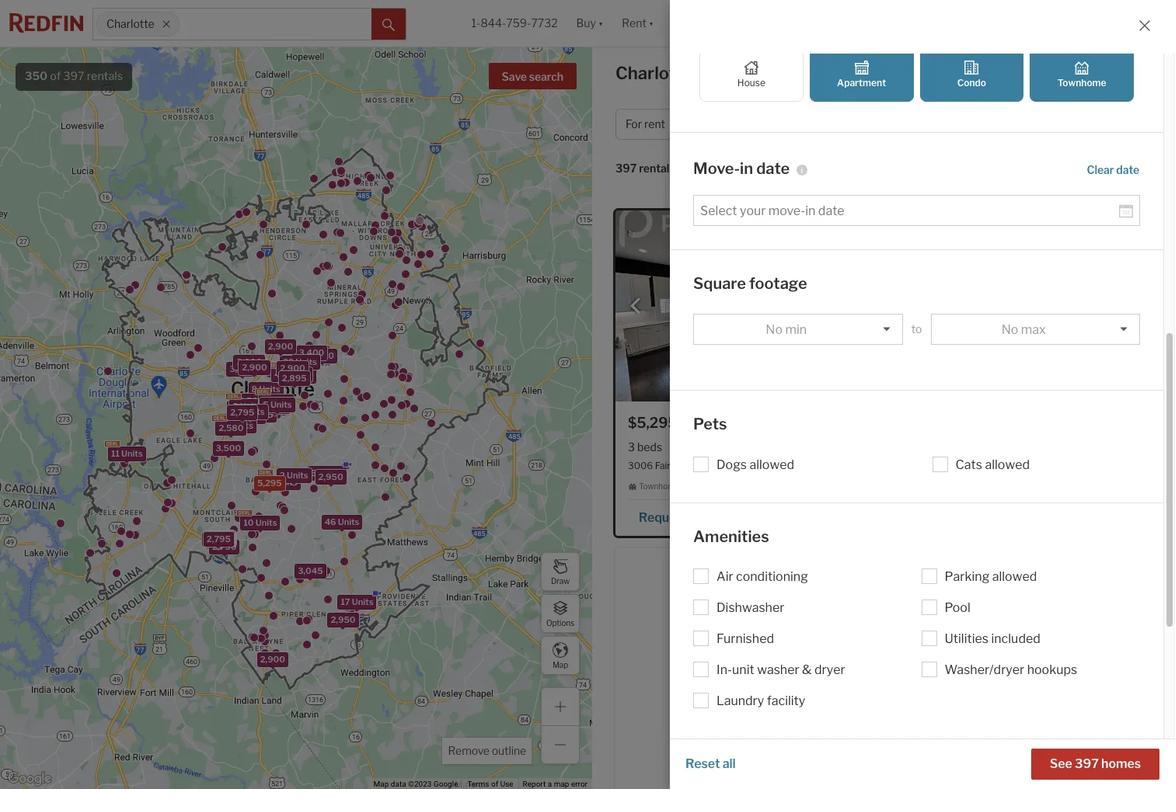Task type: locate. For each thing, give the bounding box(es) containing it.
12 units left 61
[[265, 477, 297, 488]]

amenities
[[694, 528, 769, 546]]

844-
[[481, 17, 506, 30]]

0 horizontal spatial a
[[548, 781, 552, 789]]

1 no from the left
[[766, 322, 783, 337]]

for
[[626, 118, 642, 131]]

0 vertical spatial 2 units
[[236, 406, 265, 417]]

in-unit washer & dryer
[[717, 663, 846, 678]]

0 horizontal spatial 3,000
[[205, 534, 231, 545]]

utilities
[[945, 632, 989, 647]]

of right '350'
[[50, 69, 61, 83]]

1 vertical spatial 2,950
[[318, 472, 343, 483]]

0 vertical spatial townhome
[[1058, 77, 1107, 88]]

remove
[[448, 745, 490, 758]]

12 up 10 units at the bottom
[[265, 477, 274, 488]]

1 horizontal spatial a
[[691, 511, 698, 525]]

apartment
[[837, 77, 886, 88]]

1 horizontal spatial map
[[553, 660, 568, 670]]

ago
[[950, 221, 967, 230]]

date right in
[[757, 159, 790, 178]]

rentals right '350'
[[87, 69, 123, 83]]

photos
[[1054, 166, 1097, 180]]

allowed right parking
[[993, 570, 1037, 585]]

0 horizontal spatial date
[[757, 159, 790, 178]]

charlotte for charlotte rentals
[[616, 63, 693, 83]]

0 horizontal spatial of
[[50, 69, 61, 83]]

date inside button
[[1117, 163, 1140, 176]]

report a map error link
[[523, 781, 588, 789]]

allowed for dogs allowed
[[750, 458, 795, 472]]

charlotte, right "ct,"
[[728, 460, 771, 472]]

1 horizontal spatial 3
[[262, 396, 267, 407]]

0 horizontal spatial charlotte,
[[728, 460, 771, 472]]

6 units
[[233, 411, 262, 422]]

0 vertical spatial a
[[691, 511, 698, 525]]

square footage
[[694, 274, 808, 293]]

1 horizontal spatial rentals
[[639, 162, 675, 175]]

1 horizontal spatial to
[[912, 323, 922, 336]]

12 units down 22 units
[[281, 371, 313, 382]]

condo
[[958, 77, 987, 88]]

reset all
[[686, 757, 736, 772]]

map left data
[[374, 781, 389, 789]]

a inside button
[[691, 511, 698, 525]]

beds
[[638, 441, 662, 454]]

house
[[738, 77, 766, 88]]

conditioning
[[736, 570, 808, 585]]

1 horizontal spatial charlotte,
[[1076, 460, 1119, 472]]

2 horizontal spatial 397
[[1075, 757, 1099, 772]]

3,100
[[208, 532, 232, 543]]

3 left beds
[[628, 441, 635, 454]]

397 right see
[[1075, 757, 1099, 772]]

1 horizontal spatial nc
[[1121, 460, 1134, 472]]

2 28209 from the left
[[1136, 460, 1166, 472]]

0 vertical spatial of
[[50, 69, 61, 83]]

3,725
[[249, 409, 273, 420]]

a for tour
[[691, 511, 698, 525]]

1 nc from the left
[[773, 460, 786, 472]]

photo of 309 e morehead st, charlotte, nc 28202 image
[[890, 549, 1150, 740]]

1 28209 from the left
[[788, 460, 818, 472]]

tour
[[700, 511, 725, 525]]

date
[[757, 159, 790, 178], [1117, 163, 1140, 176]]

move-
[[694, 159, 740, 178]]

3,500
[[239, 395, 264, 406], [263, 401, 288, 412], [216, 443, 241, 454]]

0 vertical spatial to
[[780, 162, 791, 175]]

2,900
[[268, 341, 293, 352], [242, 362, 267, 373], [280, 363, 305, 374], [260, 654, 285, 665]]

1 vertical spatial townhome
[[639, 482, 680, 492]]

8 units
[[252, 384, 281, 395]]

5 units
[[263, 400, 292, 410]]

1-
[[472, 17, 481, 30]]

1 vertical spatial 12
[[265, 477, 274, 488]]

397 right '350'
[[63, 69, 84, 83]]

price
[[722, 162, 749, 175]]

2 vertical spatial 397
[[1075, 757, 1099, 772]]

1 vertical spatial map
[[374, 781, 389, 789]]

3,000
[[237, 356, 262, 367], [205, 534, 231, 545]]

1 vertical spatial a
[[548, 781, 552, 789]]

2 left hrs at top right
[[925, 221, 930, 230]]

furnished
[[717, 632, 774, 647]]

4401
[[971, 460, 994, 472]]

allowed right 'cats'
[[985, 458, 1030, 472]]

rentals
[[697, 63, 759, 83]]

0 horizontal spatial nc
[[773, 460, 786, 472]]

map
[[554, 781, 569, 789]]

61
[[311, 468, 321, 478]]

charlotte up rent at the top of page
[[616, 63, 693, 83]]

cats
[[956, 458, 983, 472]]

square
[[694, 274, 746, 293]]

option group containing house
[[700, 47, 1134, 101]]

22 units
[[283, 356, 317, 367]]

photo of 4401 barclay downs dr, charlotte, nc 28209 image
[[890, 211, 1150, 402]]

3,399
[[221, 419, 246, 430]]

a left map
[[548, 781, 552, 789]]

remove outline
[[448, 745, 526, 758]]

2 left 61
[[280, 470, 285, 481]]

9 units
[[224, 420, 253, 431]]

request
[[639, 511, 688, 525]]

map inside button
[[553, 660, 568, 670]]

request a tour
[[639, 511, 725, 525]]

map down the options
[[553, 660, 568, 670]]

draw button
[[541, 553, 580, 592]]

(high
[[752, 162, 777, 175]]

397
[[63, 69, 84, 83], [616, 162, 637, 175], [1075, 757, 1099, 772]]

2 vertical spatial 2
[[280, 470, 285, 481]]

option group
[[700, 47, 1134, 101]]

cats allowed
[[956, 458, 1030, 472]]

5,295
[[257, 477, 282, 488]]

min
[[786, 322, 807, 337]]

2 up 9 units
[[236, 406, 242, 417]]

photos button
[[1051, 165, 1115, 189]]

0 vertical spatial 2,795
[[230, 407, 254, 418]]

1 charlotte, from the left
[[728, 460, 771, 472]]

0 horizontal spatial 2
[[236, 406, 242, 417]]

1 vertical spatial 12 units
[[265, 477, 297, 488]]

1 horizontal spatial charlotte
[[616, 63, 693, 83]]

397 rentals
[[616, 162, 675, 175]]

2 horizontal spatial 2
[[925, 221, 930, 230]]

outline
[[492, 745, 526, 758]]

12 units
[[281, 371, 313, 382], [265, 477, 297, 488]]

0 horizontal spatial to
[[780, 162, 791, 175]]

7732
[[531, 17, 558, 30]]

map region
[[0, 0, 652, 790]]

in-
[[717, 663, 732, 678]]

3 down 8 units in the left of the page
[[262, 396, 267, 407]]

nc right the dr,
[[1121, 460, 1134, 472]]

397 down "for"
[[616, 162, 637, 175]]

1 horizontal spatial no
[[1002, 322, 1019, 337]]

Select your move-in date text field
[[701, 203, 1120, 218]]

1 horizontal spatial 2
[[280, 470, 285, 481]]

charlotte for charlotte
[[107, 17, 154, 31]]

12 down 22
[[281, 371, 290, 382]]

of
[[50, 69, 61, 83], [491, 781, 499, 789]]

0 vertical spatial 397
[[63, 69, 84, 83]]

3 up 3,399
[[233, 401, 238, 412]]

0 vertical spatial 12
[[281, 371, 290, 382]]

0 vertical spatial 12 units
[[281, 371, 313, 382]]

1 vertical spatial 2,795
[[207, 534, 231, 545]]

0 horizontal spatial 12
[[265, 477, 274, 488]]

charlotte, right the dr,
[[1076, 460, 1119, 472]]

remove charlotte image
[[162, 19, 171, 29]]

terms
[[468, 781, 489, 789]]

1 horizontal spatial of
[[491, 781, 499, 789]]

0 horizontal spatial 397
[[63, 69, 84, 83]]

southpark
[[929, 460, 975, 472]]

nc
[[773, 460, 786, 472], [1121, 460, 1134, 472]]

397 inside "button"
[[1075, 757, 1099, 772]]

hazel
[[903, 460, 927, 472]]

of left use
[[491, 781, 499, 789]]

rentals down for rent button
[[639, 162, 675, 175]]

0 vertical spatial map
[[553, 660, 568, 670]]

1 vertical spatial of
[[491, 781, 499, 789]]

laundry
[[717, 694, 764, 709]]

3,500 down 2,580
[[216, 443, 241, 454]]

0 horizontal spatial no
[[766, 322, 783, 337]]

no left min
[[766, 322, 783, 337]]

60 units
[[230, 402, 265, 413]]

submit search image
[[382, 18, 395, 31]]

for rent button
[[616, 109, 695, 140]]

allowed
[[750, 458, 795, 472], [985, 458, 1030, 472], [993, 570, 1037, 585]]

0 horizontal spatial 2 units
[[236, 406, 265, 417]]

1 horizontal spatial townhome
[[1058, 77, 1107, 88]]

2 no from the left
[[1002, 322, 1019, 337]]

0 horizontal spatial townhome
[[639, 482, 680, 492]]

1 vertical spatial 3,000
[[205, 534, 231, 545]]

1 horizontal spatial 397
[[616, 162, 637, 175]]

3006 fairview villa ct, charlotte, nc 28209
[[628, 460, 818, 472]]

no left max
[[1002, 322, 1019, 337]]

2 vertical spatial 2,950
[[331, 615, 356, 626]]

draw
[[551, 577, 570, 586]]

1 horizontal spatial 28209
[[1136, 460, 1166, 472]]

0 horizontal spatial 28209
[[788, 460, 818, 472]]

nc right the dogs
[[773, 460, 786, 472]]

0 vertical spatial 3,000
[[237, 356, 262, 367]]

parking
[[945, 570, 990, 585]]

a left tour
[[691, 511, 698, 525]]

1 vertical spatial charlotte
[[616, 63, 693, 83]]

a
[[691, 511, 698, 525], [548, 781, 552, 789]]

save search
[[502, 70, 564, 83]]

air conditioning
[[717, 570, 808, 585]]

charlotte left remove charlotte image
[[107, 17, 154, 31]]

map for map data ©2023 google
[[374, 781, 389, 789]]

allowed right the dogs
[[750, 458, 795, 472]]

2,895
[[282, 372, 307, 383]]

10 units
[[244, 517, 277, 528]]

townhome
[[1058, 77, 1107, 88], [639, 482, 680, 492]]

1 vertical spatial to
[[912, 323, 922, 336]]

Apartment checkbox
[[810, 47, 914, 101]]

0 horizontal spatial charlotte
[[107, 17, 154, 31]]

1 horizontal spatial 12
[[281, 371, 290, 382]]

date right "clear"
[[1117, 163, 1140, 176]]

request a tour button
[[628, 505, 742, 529]]

28209
[[788, 460, 818, 472], [1136, 460, 1166, 472]]

1 horizontal spatial date
[[1117, 163, 1140, 176]]

report a map error
[[523, 781, 588, 789]]

$5,295
[[628, 415, 677, 432]]

facility
[[767, 694, 806, 709]]

2 charlotte, from the left
[[1076, 460, 1119, 472]]

1 vertical spatial 397
[[616, 162, 637, 175]]

0 vertical spatial charlotte
[[107, 17, 154, 31]]

allowed for parking allowed
[[993, 570, 1037, 585]]

included
[[992, 632, 1041, 647]]

hazel southpark
[[903, 460, 975, 472]]

0 horizontal spatial rentals
[[87, 69, 123, 83]]

0 vertical spatial 2,950
[[280, 363, 305, 374]]

0 horizontal spatial map
[[374, 781, 389, 789]]

rent
[[645, 118, 666, 131]]

2,795
[[230, 407, 254, 418], [207, 534, 231, 545]]

villa
[[693, 460, 712, 472]]

1 horizontal spatial 2 units
[[280, 470, 308, 481]]

units
[[296, 356, 317, 367], [288, 369, 309, 380], [292, 371, 313, 382], [259, 384, 281, 395], [269, 396, 291, 407], [271, 400, 292, 410], [240, 401, 262, 412], [243, 402, 265, 413], [243, 406, 265, 417], [241, 411, 262, 422], [232, 420, 253, 431], [121, 448, 143, 459], [322, 468, 344, 478], [287, 470, 308, 481], [276, 477, 297, 488], [338, 516, 359, 527], [256, 517, 277, 528], [352, 597, 374, 608]]



Task type: describe. For each thing, give the bounding box(es) containing it.
terms of use
[[468, 781, 514, 789]]

new
[[904, 221, 923, 230]]

price (high to low) button
[[720, 161, 827, 176]]

0 horizontal spatial 3
[[233, 401, 238, 412]]

footage
[[750, 274, 808, 293]]

no for no min
[[766, 322, 783, 337]]

laundry facility
[[717, 694, 806, 709]]

3,400
[[299, 347, 324, 358]]

of for terms
[[491, 781, 499, 789]]

air
[[717, 570, 734, 585]]

map for map
[[553, 660, 568, 670]]

3,750
[[310, 350, 334, 361]]

dogs allowed
[[717, 458, 795, 472]]

3006
[[628, 460, 653, 472]]

1 vertical spatial rentals
[[639, 162, 675, 175]]

allowed for cats allowed
[[985, 458, 1030, 472]]

759-
[[506, 17, 531, 30]]

downs
[[1030, 460, 1060, 472]]

©2023
[[408, 781, 432, 789]]

townhome inside option
[[1058, 77, 1107, 88]]

Townhome checkbox
[[1030, 47, 1134, 101]]

3.5 baths
[[671, 441, 718, 454]]

parking allowed
[[945, 570, 1037, 585]]

3,500 down 8 units in the left of the page
[[263, 401, 288, 412]]

ct,
[[714, 460, 726, 472]]

0 vertical spatial rentals
[[87, 69, 123, 83]]

17
[[341, 597, 350, 608]]

clear date button
[[1087, 156, 1141, 182]]

unit
[[732, 663, 755, 678]]

sort : price (high to low)
[[694, 162, 814, 175]]

baths
[[690, 441, 718, 454]]

350
[[25, 69, 48, 83]]

61 units
[[311, 468, 344, 478]]

use
[[500, 781, 514, 789]]

no for no max
[[1002, 322, 1019, 337]]

google image
[[4, 770, 55, 790]]

of for 350
[[50, 69, 61, 83]]

hookups
[[1028, 663, 1078, 678]]

3,500 down 8
[[239, 395, 264, 406]]

see 397 homes
[[1050, 757, 1141, 772]]

reset
[[686, 757, 720, 772]]

hrs
[[932, 221, 948, 230]]

remove outline button
[[443, 739, 532, 765]]

options
[[547, 619, 575, 628]]

1 vertical spatial 2 units
[[280, 470, 308, 481]]

a for map
[[548, 781, 552, 789]]

8
[[252, 384, 257, 395]]

washer/dryer hookups
[[945, 663, 1078, 678]]

43 units
[[274, 369, 309, 380]]

search
[[529, 70, 564, 83]]

3,045
[[298, 566, 323, 577]]

1 horizontal spatial 3,000
[[237, 356, 262, 367]]

reset all button
[[686, 750, 736, 781]]

low)
[[793, 162, 814, 175]]

| 4401 barclay downs dr, charlotte, nc 28209
[[966, 460, 1166, 472]]

11
[[111, 448, 120, 459]]

terms of use link
[[468, 781, 514, 789]]

House checkbox
[[700, 47, 804, 101]]

barclay
[[996, 460, 1028, 472]]

dryer
[[815, 663, 846, 678]]

3.5
[[671, 441, 687, 454]]

dishwasher
[[717, 601, 785, 616]]

favorite button checkbox
[[1117, 752, 1137, 773]]

homes
[[1102, 757, 1141, 772]]

22
[[283, 356, 294, 367]]

1-844-759-7732
[[472, 17, 558, 30]]

washer
[[757, 663, 800, 678]]

see 397 homes button
[[1032, 750, 1160, 781]]

favorite button image
[[1117, 752, 1137, 773]]

&
[[802, 663, 812, 678]]

0 vertical spatial 2
[[925, 221, 930, 230]]

43
[[274, 369, 286, 380]]

/mo
[[677, 415, 704, 432]]

9
[[224, 420, 230, 431]]

2 horizontal spatial 3
[[628, 441, 635, 454]]

dogs
[[717, 458, 747, 472]]

1 vertical spatial 2
[[236, 406, 242, 417]]

46
[[325, 516, 336, 527]]

1-844-759-7732 link
[[472, 17, 558, 30]]

2 nc from the left
[[1121, 460, 1134, 472]]

table button
[[1115, 165, 1152, 187]]

11 units
[[111, 448, 143, 459]]

previous button image
[[628, 299, 644, 314]]

:
[[717, 162, 720, 175]]

46 units
[[325, 516, 359, 527]]

Condo checkbox
[[920, 47, 1024, 101]]

data
[[391, 781, 406, 789]]

3,200
[[230, 363, 255, 374]]

6
[[233, 411, 239, 422]]

pool
[[945, 601, 971, 616]]

move-in date
[[694, 159, 790, 178]]

photo of 3006 fairview villa ct, charlotte, nc 28209 image
[[616, 211, 875, 402]]

map button
[[541, 637, 580, 676]]



Task type: vqa. For each thing, say whether or not it's contained in the screenshot.
Remove
yes



